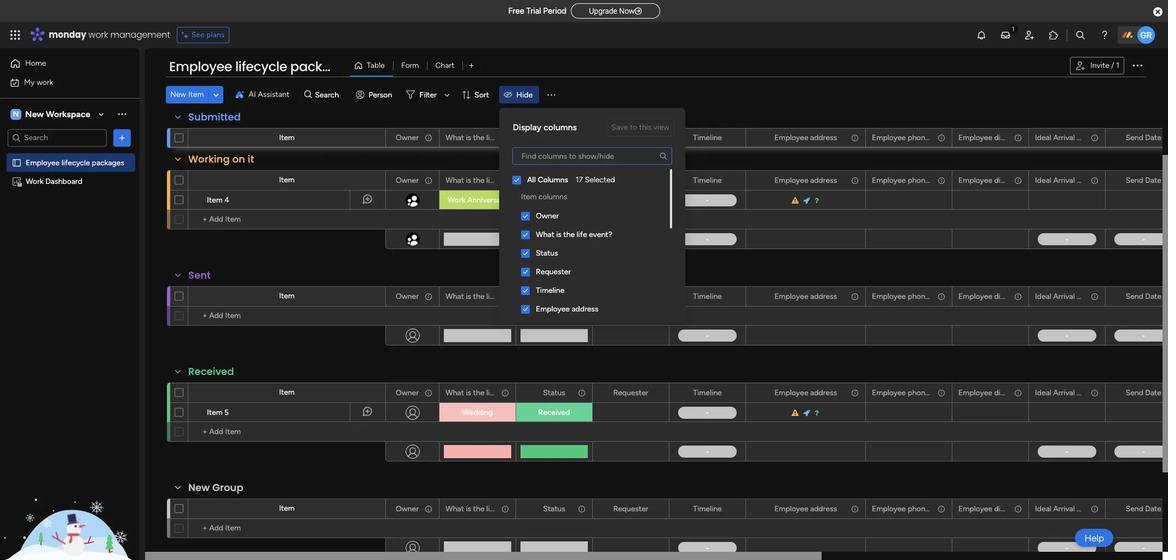 Task type: vqa. For each thing, say whether or not it's contained in the screenshot.
first Timeline 1 from the bottom
no



Task type: describe. For each thing, give the bounding box(es) containing it.
3 number from the top
[[932, 292, 958, 301]]

lottie animation image
[[0, 450, 140, 560]]

home
[[25, 59, 46, 68]]

what is the life event? for fifth what is the life event? field from the top of the page
[[446, 504, 522, 513]]

1 send date field from the top
[[1124, 132, 1165, 144]]

to
[[630, 123, 638, 132]]

rocket image for 2nd warning icon from the bottom of the page
[[804, 197, 812, 204]]

2 send from the top
[[1126, 176, 1144, 185]]

employee for fifth employee address field from the bottom of the page
[[775, 133, 809, 142]]

Working on it field
[[186, 152, 257, 166]]

1 employee address field from the top
[[772, 132, 840, 144]]

upgrade now
[[589, 7, 635, 15]]

invite / 1 button
[[1071, 57, 1125, 74]]

3 timeline field from the top
[[691, 291, 725, 303]]

life for fourth what is the life event? field
[[487, 388, 497, 397]]

dietary for fourth employee dietary restriction field from the top of the page
[[995, 388, 1019, 397]]

Received field
[[186, 365, 237, 379]]

invite / 1
[[1091, 61, 1120, 70]]

1 vertical spatial it
[[573, 196, 577, 205]]

restriction for third employee dietary restriction field from the top
[[1021, 292, 1056, 301]]

employee for fifth employee phone number 'field' from the bottom of the page
[[872, 133, 906, 142]]

3 ideal from the top
[[1036, 292, 1052, 301]]

packages inside field
[[290, 58, 354, 76]]

1 owner field from the top
[[393, 132, 422, 144]]

display
[[513, 122, 542, 133]]

3 ideal arrival date field from the top
[[1033, 291, 1094, 303]]

4 employee dietary restriction field from the top
[[956, 387, 1056, 399]]

see plans
[[192, 30, 225, 39]]

ideal for submitted
[[1036, 133, 1052, 142]]

ai assistant
[[249, 90, 290, 99]]

employee for employee lifecycle packages field
[[169, 58, 232, 76]]

form
[[401, 61, 419, 70]]

ideal for working on it
[[1036, 176, 1052, 185]]

1 number from the top
[[932, 133, 958, 142]]

5 number from the top
[[932, 504, 958, 513]]

5 owner field from the top
[[393, 503, 422, 515]]

New Group field
[[186, 481, 246, 495]]

assistant
[[258, 90, 290, 99]]

lifecycle inside list box
[[62, 158, 90, 167]]

17
[[576, 175, 583, 185]]

4 send date from the top
[[1126, 388, 1162, 397]]

now
[[620, 7, 635, 15]]

see
[[192, 30, 205, 39]]

it inside field
[[248, 152, 254, 166]]

1 timeline field from the top
[[691, 132, 725, 144]]

list box containing employee lifecycle packages
[[0, 151, 140, 338]]

4 requester field from the top
[[611, 503, 651, 515]]

what is the life event? for 1st what is the life event? field from the top of the page
[[446, 133, 522, 142]]

sent
[[188, 268, 211, 282]]

sort button
[[457, 86, 496, 104]]

4 send date field from the top
[[1124, 387, 1165, 399]]

Search field
[[312, 87, 345, 102]]

columns for item columns
[[539, 192, 567, 202]]

my
[[24, 77, 35, 87]]

4 send from the top
[[1126, 388, 1144, 397]]

employee for 5th employee dietary restriction field from the bottom
[[959, 133, 993, 142]]

1 status field from the top
[[541, 174, 568, 186]]

2 send date from the top
[[1126, 176, 1162, 185]]

dietary for 5th employee dietary restriction field from the top
[[995, 504, 1019, 513]]

received inside field
[[188, 365, 234, 378]]

columns
[[538, 175, 568, 185]]

the for 4th what is the life event? field from the bottom of the page
[[473, 176, 485, 185]]

notifications image
[[976, 30, 987, 41]]

is for fourth what is the life event? field
[[466, 388, 471, 397]]

save
[[612, 123, 628, 132]]

workspace image
[[10, 108, 21, 120]]

monday
[[49, 28, 86, 41]]

life for fifth what is the life event? field from the top of the page
[[487, 504, 497, 513]]

what is the life event? for fourth what is the life event? field
[[446, 388, 522, 397]]

2 employee phone number field from the top
[[870, 174, 958, 186]]

chart button
[[427, 57, 463, 74]]

arrow down image
[[441, 88, 454, 101]]

employee dietary restriction for third employee dietary restriction field from the top
[[959, 292, 1056, 301]]

ai logo image
[[236, 90, 244, 99]]

management
[[110, 28, 170, 41]]

1 image
[[1009, 22, 1019, 35]]

submitted
[[188, 110, 241, 124]]

1 what is the life event? field from the top
[[443, 132, 522, 144]]

4 timeline field from the top
[[691, 387, 725, 399]]

my work button
[[7, 74, 118, 91]]

Sent field
[[186, 268, 213, 283]]

search image
[[659, 152, 668, 160]]

1 + add item text field from the top
[[194, 213, 381, 226]]

see plans button
[[177, 27, 230, 43]]

angle down image
[[214, 91, 219, 99]]

form button
[[393, 57, 427, 74]]

ideal arrival date field for working on it
[[1033, 174, 1094, 186]]

this
[[640, 123, 652, 132]]

4 what is the life event? field from the top
[[443, 387, 522, 399]]

columns for display columns
[[544, 122, 577, 133]]

employee for 3rd employee address field
[[775, 292, 809, 301]]

3 ideal arrival date from the top
[[1036, 292, 1094, 301]]

ideal arrival date field for received
[[1033, 387, 1094, 399]]

selected
[[585, 175, 615, 185]]

5 arrival from the top
[[1054, 504, 1076, 513]]

arrival for received
[[1054, 388, 1076, 397]]

new workspace
[[25, 109, 90, 119]]

table
[[367, 61, 385, 70]]

save to this view
[[612, 123, 670, 132]]

2 owner field from the top
[[393, 174, 422, 186]]

sort
[[475, 90, 489, 99]]

group
[[212, 481, 244, 495]]

what for fifth what is the life event? field from the top of the page
[[446, 504, 464, 513]]

item 5
[[207, 408, 229, 417]]

work dashboard
[[26, 177, 82, 186]]

dietary for 5th employee dietary restriction field from the bottom
[[995, 133, 1019, 142]]

1 employee dietary restriction field from the top
[[956, 132, 1056, 144]]

5 employee phone number field from the top
[[870, 503, 958, 515]]

apps image
[[1049, 30, 1060, 41]]

Employee lifecycle packages field
[[166, 58, 354, 76]]

4 employee phone number field from the top
[[870, 387, 958, 399]]

v2 search image
[[304, 89, 312, 101]]

5 employee dietary restriction field from the top
[[956, 503, 1056, 515]]

5 send date from the top
[[1126, 504, 1162, 513]]

5 ideal from the top
[[1036, 504, 1052, 513]]

dapulse rightstroke image
[[635, 7, 642, 15]]

private dashboard image
[[12, 176, 22, 186]]

on inside field
[[232, 152, 245, 166]]

5 phone from the top
[[908, 504, 930, 513]]

filter button
[[402, 86, 454, 104]]

hide
[[517, 90, 533, 99]]

view
[[654, 123, 670, 132]]

employee phone number for fifth employee phone number 'field' from the bottom of the page
[[872, 133, 958, 142]]

employee for first employee address field from the bottom of the page
[[775, 504, 809, 513]]

4
[[225, 196, 229, 205]]

save to this view button
[[607, 119, 675, 136]]

life for 4th what is the life event? field from the bottom of the page
[[487, 176, 497, 185]]

3 send date field from the top
[[1124, 291, 1165, 303]]

4 number from the top
[[932, 388, 958, 397]]

3 phone from the top
[[908, 292, 930, 301]]

what for fourth what is the life event? field
[[446, 388, 464, 397]]

employee phone number for 4th employee phone number 'field' from the bottom of the page
[[872, 176, 958, 185]]

17 selected
[[576, 175, 615, 185]]

select product image
[[10, 30, 21, 41]]

ideal arrival date field for submitted
[[1033, 132, 1094, 144]]

invite
[[1091, 61, 1110, 70]]

2 timeline field from the top
[[691, 174, 725, 186]]

employee dietary restriction for 5th employee dietary restriction field from the top
[[959, 504, 1056, 513]]

4 phone from the top
[[908, 388, 930, 397]]

is for fifth what is the life event? field from the top of the page
[[466, 504, 471, 513]]

restriction for 4th employee dietary restriction field from the bottom of the page
[[1021, 176, 1056, 185]]

home button
[[7, 55, 118, 72]]

public board image
[[12, 157, 22, 168]]

person button
[[351, 86, 399, 104]]

item columns
[[521, 192, 567, 202]]

workspace selection element
[[10, 108, 92, 121]]

5 ideal arrival date field from the top
[[1033, 503, 1094, 515]]

/
[[1112, 61, 1115, 70]]

3 what is the life event? field from the top
[[443, 291, 522, 303]]

2 employee dietary restriction field from the top
[[956, 174, 1056, 186]]

table button
[[350, 57, 393, 74]]

1 phone from the top
[[908, 133, 930, 142]]

the for 1st what is the life event? field from the top of the page
[[473, 133, 485, 142]]

employee for 5th employee dietary restriction field from the top
[[959, 504, 993, 513]]

is for third what is the life event? field from the bottom
[[466, 292, 471, 301]]



Task type: locate. For each thing, give the bounding box(es) containing it.
4 restriction from the top
[[1021, 388, 1056, 397]]

0 vertical spatial received
[[188, 365, 234, 378]]

4 ideal from the top
[[1036, 388, 1052, 397]]

add view image
[[469, 62, 474, 70]]

1 vertical spatial on
[[562, 196, 571, 205]]

help button
[[1076, 529, 1114, 547]]

Employee phone number field
[[870, 132, 958, 144], [870, 174, 958, 186], [870, 291, 958, 303], [870, 387, 958, 399], [870, 503, 958, 515]]

4 arrival from the top
[[1054, 388, 1076, 397]]

all columns
[[527, 175, 568, 185]]

option
[[0, 153, 140, 155]]

question image
[[815, 197, 820, 204], [815, 410, 820, 417]]

new item button
[[166, 86, 208, 104]]

life for 1st what is the life event? field from the top of the page
[[487, 133, 497, 142]]

working on it up item 4
[[188, 152, 254, 166]]

employee phone number for third employee phone number 'field' from the top
[[872, 292, 958, 301]]

workspace options image
[[117, 109, 128, 120]]

upgrade
[[589, 7, 618, 15]]

working inside field
[[188, 152, 230, 166]]

work for work anniversary
[[448, 196, 466, 205]]

0 vertical spatial on
[[232, 152, 245, 166]]

3 owner field from the top
[[393, 291, 422, 303]]

1 question image from the top
[[815, 197, 820, 204]]

0 vertical spatial new
[[170, 90, 186, 99]]

employee for fifth employee phone number 'field' from the top of the page
[[872, 504, 906, 513]]

3 employee dietary restriction field from the top
[[956, 291, 1056, 303]]

menu image
[[546, 89, 557, 100]]

0 vertical spatial warning image
[[792, 197, 800, 204]]

what for 4th what is the life event? field from the bottom of the page
[[446, 176, 464, 185]]

0 horizontal spatial work
[[26, 177, 44, 186]]

1 horizontal spatial it
[[573, 196, 577, 205]]

employee phone number for 2nd employee phone number 'field' from the bottom
[[872, 388, 958, 397]]

0 vertical spatial question image
[[815, 197, 820, 204]]

monday work management
[[49, 28, 170, 41]]

item
[[188, 90, 204, 99], [279, 133, 295, 142], [279, 175, 295, 185], [521, 192, 537, 202], [207, 196, 223, 205], [279, 291, 295, 301], [279, 388, 295, 397], [207, 408, 223, 417], [279, 504, 295, 513]]

1 vertical spatial lifecycle
[[62, 158, 90, 167]]

item inside button
[[188, 90, 204, 99]]

4 employee address field from the top
[[772, 387, 840, 399]]

employee for 4th employee phone number 'field' from the bottom of the page
[[872, 176, 906, 185]]

send
[[1126, 133, 1144, 142], [1126, 176, 1144, 185], [1126, 292, 1144, 301], [1126, 388, 1144, 397], [1126, 504, 1144, 513]]

employee lifecycle packages inside field
[[169, 58, 354, 76]]

it
[[248, 152, 254, 166], [573, 196, 577, 205]]

working on it inside field
[[188, 152, 254, 166]]

new group
[[188, 481, 244, 495]]

employee for third employee dietary restriction field from the top
[[959, 292, 993, 301]]

life
[[487, 133, 497, 142], [487, 176, 497, 185], [577, 230, 587, 239], [487, 292, 497, 301], [487, 388, 497, 397], [487, 504, 497, 513]]

2 number from the top
[[932, 176, 958, 185]]

wedding
[[462, 408, 493, 417]]

new inside field
[[188, 481, 210, 495]]

2 requester field from the top
[[611, 174, 651, 186]]

plans
[[206, 30, 225, 39]]

2 dietary from the top
[[995, 176, 1019, 185]]

2 employee address field from the top
[[772, 174, 840, 186]]

2 status field from the top
[[541, 291, 568, 303]]

address
[[811, 133, 837, 142], [811, 176, 837, 185], [811, 292, 837, 301], [572, 305, 599, 314], [811, 388, 837, 397], [811, 504, 837, 513]]

work left anniversary
[[448, 196, 466, 205]]

2 employee dietary restriction from the top
[[959, 176, 1056, 185]]

2 restriction from the top
[[1021, 176, 1056, 185]]

employee lifecycle packages inside list box
[[26, 158, 124, 167]]

on
[[232, 152, 245, 166], [562, 196, 571, 205]]

columns down columns
[[539, 192, 567, 202]]

Timeline field
[[691, 132, 725, 144], [691, 174, 725, 186], [691, 291, 725, 303], [691, 387, 725, 399], [691, 503, 725, 515]]

the for fifth what is the life event? field from the top of the page
[[473, 504, 485, 513]]

1 vertical spatial working
[[532, 196, 560, 205]]

1 restriction from the top
[[1021, 133, 1056, 142]]

2 + add item text field from the top
[[194, 426, 381, 439]]

3 employee phone number field from the top
[[870, 291, 958, 303]]

person
[[369, 90, 392, 99]]

column information image
[[851, 133, 860, 142], [1091, 133, 1100, 142], [578, 176, 587, 185], [938, 176, 946, 185], [851, 292, 860, 301], [938, 292, 946, 301], [1014, 292, 1023, 301], [424, 389, 433, 397], [501, 389, 510, 397], [1014, 389, 1023, 397], [1091, 389, 1100, 397], [501, 505, 510, 513], [938, 505, 946, 513]]

0 vertical spatial it
[[248, 152, 254, 166]]

0 vertical spatial work
[[26, 177, 44, 186]]

5 what is the life event? field from the top
[[443, 503, 522, 515]]

1 horizontal spatial on
[[562, 196, 571, 205]]

0 vertical spatial lifecycle
[[235, 58, 287, 76]]

employee dietary restriction for 4th employee dietary restriction field from the bottom of the page
[[959, 176, 1056, 185]]

lifecycle up dashboard
[[62, 158, 90, 167]]

None search field
[[508, 139, 677, 165]]

4 status field from the top
[[541, 503, 568, 515]]

3 send from the top
[[1126, 292, 1144, 301]]

working on it down columns
[[532, 196, 577, 205]]

workspace
[[46, 109, 90, 119]]

packages
[[290, 58, 354, 76], [92, 158, 124, 167]]

1 vertical spatial packages
[[92, 158, 124, 167]]

working down all columns on the top of the page
[[532, 196, 560, 205]]

1 vertical spatial question image
[[815, 410, 820, 417]]

1 requester field from the top
[[611, 132, 651, 144]]

0 vertical spatial work
[[88, 28, 108, 41]]

5 employee address field from the top
[[772, 503, 840, 515]]

new right n
[[25, 109, 44, 119]]

work for work dashboard
[[26, 177, 44, 186]]

2 rocket image from the top
[[804, 410, 812, 417]]

1 vertical spatial employee lifecycle packages
[[26, 158, 124, 167]]

0 vertical spatial + add item text field
[[194, 309, 381, 323]]

is for 1st what is the life event? field from the top of the page
[[466, 133, 471, 142]]

restriction for 5th employee dietary restriction field from the bottom
[[1021, 133, 1056, 142]]

3 requester field from the top
[[611, 387, 651, 399]]

+ Add Item text field
[[194, 309, 381, 323], [194, 522, 381, 535]]

0 horizontal spatial work
[[37, 77, 53, 87]]

0 horizontal spatial working on it
[[188, 152, 254, 166]]

4 dietary from the top
[[995, 388, 1019, 397]]

2 horizontal spatial new
[[188, 481, 210, 495]]

new item
[[170, 90, 204, 99]]

work anniversary
[[448, 196, 508, 205]]

trial
[[527, 6, 541, 16]]

the for third what is the life event? field from the bottom
[[473, 292, 485, 301]]

arrival
[[1054, 133, 1076, 142], [1054, 176, 1076, 185], [1054, 292, 1076, 301], [1054, 388, 1076, 397], [1054, 504, 1076, 513]]

lifecycle
[[235, 58, 287, 76], [62, 158, 90, 167]]

my work
[[24, 77, 53, 87]]

column information image
[[424, 133, 433, 142], [938, 133, 946, 142], [1014, 133, 1023, 142], [424, 176, 433, 185], [851, 176, 860, 185], [1014, 176, 1023, 185], [1091, 176, 1100, 185], [424, 292, 433, 301], [1091, 292, 1100, 301], [578, 389, 587, 397], [851, 389, 860, 397], [938, 389, 946, 397], [424, 505, 433, 513], [578, 505, 587, 513], [851, 505, 860, 513], [1014, 505, 1023, 513], [1091, 505, 1100, 513]]

requester
[[614, 133, 649, 142], [614, 176, 649, 185], [536, 267, 571, 277], [614, 388, 649, 397], [614, 504, 649, 513]]

employee for fourth employee dietary restriction field from the top of the page
[[959, 388, 993, 397]]

new left group
[[188, 481, 210, 495]]

ideal arrival date for submitted
[[1036, 133, 1094, 142]]

1 horizontal spatial new
[[170, 90, 186, 99]]

What is the life event? field
[[443, 132, 522, 144], [443, 174, 522, 186], [443, 291, 522, 303], [443, 387, 522, 399], [443, 503, 522, 515]]

Status field
[[541, 174, 568, 186], [541, 291, 568, 303], [541, 387, 568, 399], [541, 503, 568, 515]]

1 vertical spatial received
[[539, 408, 570, 417]]

employee inside list box
[[26, 158, 60, 167]]

5 ideal arrival date from the top
[[1036, 504, 1094, 513]]

ideal arrival date for working on it
[[1036, 176, 1094, 185]]

Send Date field
[[1124, 132, 1165, 144], [1124, 174, 1165, 186], [1124, 291, 1165, 303], [1124, 387, 1165, 399], [1124, 503, 1165, 515]]

what is the life event? for third what is the life event? field from the bottom
[[446, 292, 522, 301]]

ai
[[249, 90, 256, 99]]

work right monday
[[88, 28, 108, 41]]

0 vertical spatial packages
[[290, 58, 354, 76]]

1 horizontal spatial received
[[539, 408, 570, 417]]

Find columns to show/hide search field
[[513, 147, 673, 165]]

packages down workspace options icon
[[92, 158, 124, 167]]

what is the life event? for 4th what is the life event? field from the bottom of the page
[[446, 176, 522, 185]]

5 restriction from the top
[[1021, 504, 1056, 513]]

number
[[932, 133, 958, 142], [932, 176, 958, 185], [932, 292, 958, 301], [932, 388, 958, 397], [932, 504, 958, 513]]

1 vertical spatial rocket image
[[804, 410, 812, 417]]

new for new workspace
[[25, 109, 44, 119]]

what
[[446, 133, 464, 142], [446, 176, 464, 185], [536, 230, 555, 239], [446, 292, 464, 301], [446, 388, 464, 397], [446, 504, 464, 513]]

ideal arrival date for received
[[1036, 388, 1094, 397]]

1 send from the top
[[1126, 133, 1144, 142]]

lifecycle up ai assistant button
[[235, 58, 287, 76]]

ideal arrival date
[[1036, 133, 1094, 142], [1036, 176, 1094, 185], [1036, 292, 1094, 301], [1036, 388, 1094, 397], [1036, 504, 1094, 513]]

ai assistant button
[[231, 86, 294, 104]]

all
[[527, 175, 536, 185]]

new inside the workspace selection element
[[25, 109, 44, 119]]

timeline
[[694, 133, 722, 142], [694, 176, 722, 185], [536, 286, 565, 295], [694, 292, 722, 301], [694, 388, 722, 397], [694, 504, 722, 513]]

5 timeline field from the top
[[691, 503, 725, 515]]

what for 1st what is the life event? field from the top of the page
[[446, 133, 464, 142]]

packages up search field
[[290, 58, 354, 76]]

period
[[543, 6, 567, 16]]

list box
[[0, 151, 140, 338]]

employee dietary restriction
[[959, 133, 1056, 142], [959, 176, 1056, 185], [959, 292, 1056, 301], [959, 388, 1056, 397], [959, 504, 1056, 513]]

new for new group
[[188, 481, 210, 495]]

dapulse close image
[[1154, 7, 1163, 18]]

2 ideal arrival date field from the top
[[1033, 174, 1094, 186]]

free
[[508, 6, 525, 16]]

1 horizontal spatial work
[[448, 196, 466, 205]]

Requester field
[[611, 132, 651, 144], [611, 174, 651, 186], [611, 387, 651, 399], [611, 503, 651, 515]]

None field
[[541, 132, 568, 144]]

rocket image
[[804, 197, 812, 204], [804, 410, 812, 417]]

the
[[473, 133, 485, 142], [473, 176, 485, 185], [564, 230, 575, 239], [473, 292, 485, 301], [473, 388, 485, 397], [473, 504, 485, 513]]

1 horizontal spatial work
[[88, 28, 108, 41]]

new
[[170, 90, 186, 99], [25, 109, 44, 119], [188, 481, 210, 495]]

3 dietary from the top
[[995, 292, 1019, 301]]

employee dietary restriction for 5th employee dietary restriction field from the bottom
[[959, 133, 1056, 142]]

ideal
[[1036, 133, 1052, 142], [1036, 176, 1052, 185], [1036, 292, 1052, 301], [1036, 388, 1052, 397], [1036, 504, 1052, 513]]

anniversary
[[468, 196, 508, 205]]

work right 'private dashboard' image on the top of page
[[26, 177, 44, 186]]

0 vertical spatial rocket image
[[804, 197, 812, 204]]

0 horizontal spatial on
[[232, 152, 245, 166]]

work
[[26, 177, 44, 186], [448, 196, 466, 205]]

1 vertical spatial + add item text field
[[194, 426, 381, 439]]

work for my
[[37, 77, 53, 87]]

1
[[1117, 61, 1120, 70]]

3 employee address field from the top
[[772, 291, 840, 303]]

5 dietary from the top
[[995, 504, 1019, 513]]

0 vertical spatial columns
[[544, 122, 577, 133]]

1 ideal arrival date from the top
[[1036, 133, 1094, 142]]

Employee dietary restriction field
[[956, 132, 1056, 144], [956, 174, 1056, 186], [956, 291, 1056, 303], [956, 387, 1056, 399], [956, 503, 1056, 515]]

0 vertical spatial + add item text field
[[194, 213, 381, 226]]

3 restriction from the top
[[1021, 292, 1056, 301]]

lottie animation element
[[0, 450, 140, 560]]

free trial period
[[508, 6, 567, 16]]

1 employee phone number field from the top
[[870, 132, 958, 144]]

new left angle down image
[[170, 90, 186, 99]]

the for fourth what is the life event? field
[[473, 388, 485, 397]]

2 + add item text field from the top
[[194, 522, 381, 535]]

new inside button
[[170, 90, 186, 99]]

4 owner field from the top
[[393, 387, 422, 399]]

1 horizontal spatial lifecycle
[[235, 58, 287, 76]]

2 arrival from the top
[[1054, 176, 1076, 185]]

4 employee dietary restriction from the top
[[959, 388, 1056, 397]]

1 vertical spatial warning image
[[792, 410, 800, 417]]

2 send date field from the top
[[1124, 174, 1165, 186]]

arrival for working on it
[[1054, 176, 1076, 185]]

2 employee phone number from the top
[[872, 176, 958, 185]]

1 vertical spatial new
[[25, 109, 44, 119]]

1 vertical spatial work
[[37, 77, 53, 87]]

columns right display
[[544, 122, 577, 133]]

employee for second employee address field from the top of the page
[[775, 176, 809, 185]]

1 horizontal spatial working on it
[[532, 196, 577, 205]]

working
[[188, 152, 230, 166], [532, 196, 560, 205]]

event?
[[499, 133, 522, 142], [499, 176, 522, 185], [589, 230, 613, 239], [499, 292, 522, 301], [499, 388, 522, 397], [499, 504, 522, 513]]

1 send date from the top
[[1126, 133, 1162, 142]]

1 arrival from the top
[[1054, 133, 1076, 142]]

dietary
[[995, 133, 1019, 142], [995, 176, 1019, 185], [995, 292, 1019, 301], [995, 388, 1019, 397], [995, 504, 1019, 513]]

5 send date field from the top
[[1124, 503, 1165, 515]]

life for third what is the life event? field from the bottom
[[487, 292, 497, 301]]

employee for third employee phone number 'field' from the top
[[872, 292, 906, 301]]

is
[[466, 133, 471, 142], [466, 176, 471, 185], [556, 230, 562, 239], [466, 292, 471, 301], [466, 388, 471, 397], [466, 504, 471, 513]]

restriction for 5th employee dietary restriction field from the top
[[1021, 504, 1056, 513]]

employee for 4th employee dietary restriction field from the bottom of the page
[[959, 176, 993, 185]]

display columns
[[513, 122, 577, 133]]

received
[[188, 365, 234, 378], [539, 408, 570, 417]]

4 ideal arrival date field from the top
[[1033, 387, 1094, 399]]

Search in workspace field
[[23, 131, 91, 144]]

what is the life event?
[[446, 133, 522, 142], [446, 176, 522, 185], [536, 230, 613, 239], [446, 292, 522, 301], [446, 388, 522, 397], [446, 504, 522, 513]]

2 ideal arrival date from the top
[[1036, 176, 1094, 185]]

employee for 2nd employee phone number 'field' from the bottom
[[872, 388, 906, 397]]

date
[[1077, 133, 1094, 142], [1146, 133, 1162, 142], [1077, 176, 1094, 185], [1146, 176, 1162, 185], [1077, 292, 1094, 301], [1146, 292, 1162, 301], [1077, 388, 1094, 397], [1146, 388, 1162, 397], [1077, 504, 1094, 513], [1146, 504, 1162, 513]]

dietary for third employee dietary restriction field from the top
[[995, 292, 1019, 301]]

2 phone from the top
[[908, 176, 930, 185]]

question image for second warning icon from the top of the page's rocket "image"
[[815, 410, 820, 417]]

employee lifecycle packages up ai assistant button
[[169, 58, 354, 76]]

invite members image
[[1025, 30, 1036, 41]]

new for new item
[[170, 90, 186, 99]]

1 ideal arrival date field from the top
[[1033, 132, 1094, 144]]

0 vertical spatial working
[[188, 152, 230, 166]]

1 vertical spatial working on it
[[532, 196, 577, 205]]

is for 4th what is the life event? field from the bottom of the page
[[466, 176, 471, 185]]

help
[[1085, 533, 1105, 544]]

1 warning image from the top
[[792, 197, 800, 204]]

5 send from the top
[[1126, 504, 1144, 513]]

ideal for received
[[1036, 388, 1052, 397]]

arrival for submitted
[[1054, 133, 1076, 142]]

upgrade now link
[[571, 3, 660, 18]]

employee address
[[775, 133, 837, 142], [775, 176, 837, 185], [775, 292, 837, 301], [536, 305, 599, 314], [775, 388, 837, 397], [775, 504, 837, 513]]

1 vertical spatial work
[[448, 196, 466, 205]]

2 warning image from the top
[[792, 410, 800, 417]]

employee dietary restriction for fourth employee dietary restriction field from the top of the page
[[959, 388, 1056, 397]]

employee phone number
[[872, 133, 958, 142], [872, 176, 958, 185], [872, 292, 958, 301], [872, 388, 958, 397], [872, 504, 958, 513]]

1 + add item text field from the top
[[194, 309, 381, 323]]

question image for rocket "image" corresponding to 2nd warning icon from the bottom of the page
[[815, 197, 820, 204]]

working up item 4
[[188, 152, 230, 166]]

0 horizontal spatial lifecycle
[[62, 158, 90, 167]]

on down submitted 'field'
[[232, 152, 245, 166]]

1 ideal from the top
[[1036, 133, 1052, 142]]

working on it
[[188, 152, 254, 166], [532, 196, 577, 205]]

rocket image for second warning icon from the top of the page
[[804, 410, 812, 417]]

5 employee dietary restriction from the top
[[959, 504, 1056, 513]]

5 employee phone number from the top
[[872, 504, 958, 513]]

employee
[[169, 58, 232, 76], [775, 133, 809, 142], [872, 133, 906, 142], [959, 133, 993, 142], [26, 158, 60, 167], [775, 176, 809, 185], [872, 176, 906, 185], [959, 176, 993, 185], [775, 292, 809, 301], [872, 292, 906, 301], [959, 292, 993, 301], [536, 305, 570, 314], [775, 388, 809, 397], [872, 388, 906, 397], [959, 388, 993, 397], [775, 504, 809, 513], [872, 504, 906, 513], [959, 504, 993, 513]]

on down columns
[[562, 196, 571, 205]]

owner
[[396, 133, 419, 142], [396, 176, 419, 185], [536, 211, 559, 221], [396, 292, 419, 301], [396, 388, 419, 397], [396, 504, 419, 513]]

1 horizontal spatial employee lifecycle packages
[[169, 58, 354, 76]]

work for monday
[[88, 28, 108, 41]]

greg robinson image
[[1138, 26, 1156, 44]]

send date
[[1126, 133, 1162, 142], [1126, 176, 1162, 185], [1126, 292, 1162, 301], [1126, 388, 1162, 397], [1126, 504, 1162, 513]]

n
[[13, 109, 19, 119]]

0 vertical spatial employee lifecycle packages
[[169, 58, 354, 76]]

search everything image
[[1076, 30, 1087, 41]]

1 horizontal spatial working
[[532, 196, 560, 205]]

what for third what is the life event? field from the bottom
[[446, 292, 464, 301]]

4 employee phone number from the top
[[872, 388, 958, 397]]

lifecycle inside field
[[235, 58, 287, 76]]

3 status field from the top
[[541, 387, 568, 399]]

0 horizontal spatial working
[[188, 152, 230, 166]]

1 rocket image from the top
[[804, 197, 812, 204]]

Owner field
[[393, 132, 422, 144], [393, 174, 422, 186], [393, 291, 422, 303], [393, 387, 422, 399], [393, 503, 422, 515]]

2 question image from the top
[[815, 410, 820, 417]]

work
[[88, 28, 108, 41], [37, 77, 53, 87]]

0 horizontal spatial it
[[248, 152, 254, 166]]

employee inside field
[[169, 58, 232, 76]]

1 vertical spatial columns
[[539, 192, 567, 202]]

employee lifecycle packages up dashboard
[[26, 158, 124, 167]]

0 horizontal spatial employee lifecycle packages
[[26, 158, 124, 167]]

2 vertical spatial new
[[188, 481, 210, 495]]

1 horizontal spatial packages
[[290, 58, 354, 76]]

Submitted field
[[186, 110, 244, 124]]

chart
[[436, 61, 455, 70]]

work inside button
[[37, 77, 53, 87]]

phone
[[908, 133, 930, 142], [908, 176, 930, 185], [908, 292, 930, 301], [908, 388, 930, 397], [908, 504, 930, 513]]

3 arrival from the top
[[1054, 292, 1076, 301]]

restriction for fourth employee dietary restriction field from the top of the page
[[1021, 388, 1056, 397]]

Ideal Arrival Date field
[[1033, 132, 1094, 144], [1033, 174, 1094, 186], [1033, 291, 1094, 303], [1033, 387, 1094, 399], [1033, 503, 1094, 515]]

dietary for 4th employee dietary restriction field from the bottom of the page
[[995, 176, 1019, 185]]

options image
[[1131, 58, 1145, 72], [424, 128, 432, 147], [937, 128, 945, 147], [1014, 129, 1021, 147], [117, 132, 128, 143], [424, 171, 432, 190], [937, 171, 945, 190], [1090, 171, 1098, 190], [1014, 171, 1021, 189], [498, 174, 511, 187], [424, 287, 432, 306], [851, 287, 858, 306], [1090, 287, 1098, 306], [1014, 288, 1021, 306], [501, 384, 508, 402], [654, 384, 662, 402], [937, 384, 945, 402], [1090, 384, 1098, 402], [1014, 384, 1021, 402], [501, 500, 508, 518], [851, 500, 858, 518]]

0 vertical spatial working on it
[[188, 152, 254, 166]]

2 what is the life event? field from the top
[[443, 174, 522, 186]]

0 horizontal spatial received
[[188, 365, 234, 378]]

help image
[[1100, 30, 1111, 41]]

work right my at top left
[[37, 77, 53, 87]]

dashboard
[[45, 177, 82, 186]]

work inside list box
[[26, 177, 44, 186]]

hide button
[[499, 86, 540, 104]]

employee phone number for fifth employee phone number 'field' from the top of the page
[[872, 504, 958, 513]]

0 horizontal spatial new
[[25, 109, 44, 119]]

Employee address field
[[772, 132, 840, 144], [772, 174, 840, 186], [772, 291, 840, 303], [772, 387, 840, 399], [772, 503, 840, 515]]

0 horizontal spatial packages
[[92, 158, 124, 167]]

item 4
[[207, 196, 229, 205]]

3 send date from the top
[[1126, 292, 1162, 301]]

1 vertical spatial + add item text field
[[194, 522, 381, 535]]

employee for 2nd employee address field from the bottom of the page
[[775, 388, 809, 397]]

warning image
[[792, 197, 800, 204], [792, 410, 800, 417]]

+ Add Item text field
[[194, 213, 381, 226], [194, 426, 381, 439]]

5
[[225, 408, 229, 417]]

3 employee phone number from the top
[[872, 292, 958, 301]]

inbox image
[[1001, 30, 1012, 41]]

options image
[[851, 128, 858, 147], [1090, 128, 1098, 147], [498, 131, 511, 144], [851, 171, 858, 190], [937, 287, 945, 306], [498, 290, 511, 303], [424, 384, 432, 402], [577, 384, 585, 402], [851, 384, 858, 402], [424, 500, 432, 518], [577, 500, 585, 518], [654, 500, 662, 518], [937, 500, 945, 518], [1090, 500, 1098, 518], [1014, 500, 1021, 518]]

filter
[[420, 90, 437, 99]]



